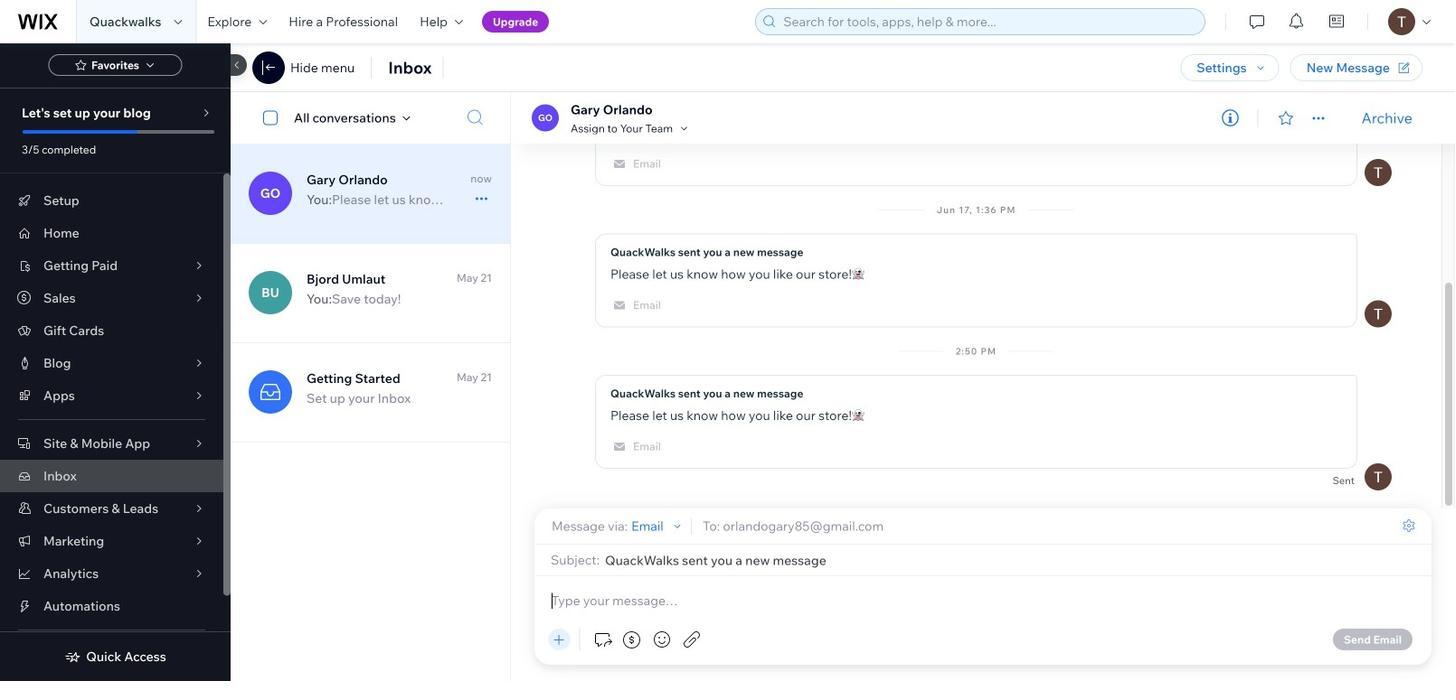 Task type: locate. For each thing, give the bounding box(es) containing it.
terry turtle image
[[1365, 301, 1392, 328]]

1 terry turtle image from the top
[[1365, 159, 1392, 186]]

0 vertical spatial terry turtle image
[[1365, 159, 1392, 186]]

None field
[[605, 553, 1417, 569]]

1 vertical spatial terry turtle image
[[1365, 464, 1392, 491]]

None checkbox
[[253, 107, 294, 129]]

terry turtle image
[[1365, 159, 1392, 186], [1365, 464, 1392, 491]]

getting started image
[[249, 371, 292, 414]]

chat messages log
[[511, 92, 1455, 509]]

sidebar element
[[0, 43, 247, 682]]



Task type: vqa. For each thing, say whether or not it's contained in the screenshot.
'set'
no



Task type: describe. For each thing, give the bounding box(es) containing it.
files image
[[681, 629, 703, 651]]

2 terry turtle image from the top
[[1365, 464, 1392, 491]]

emojis image
[[651, 629, 673, 651]]

saved replies image
[[591, 629, 613, 651]]

Type your message. Hit enter to submit. text field
[[549, 591, 1417, 611]]

Search for tools, apps, help & more... field
[[778, 9, 1199, 34]]



